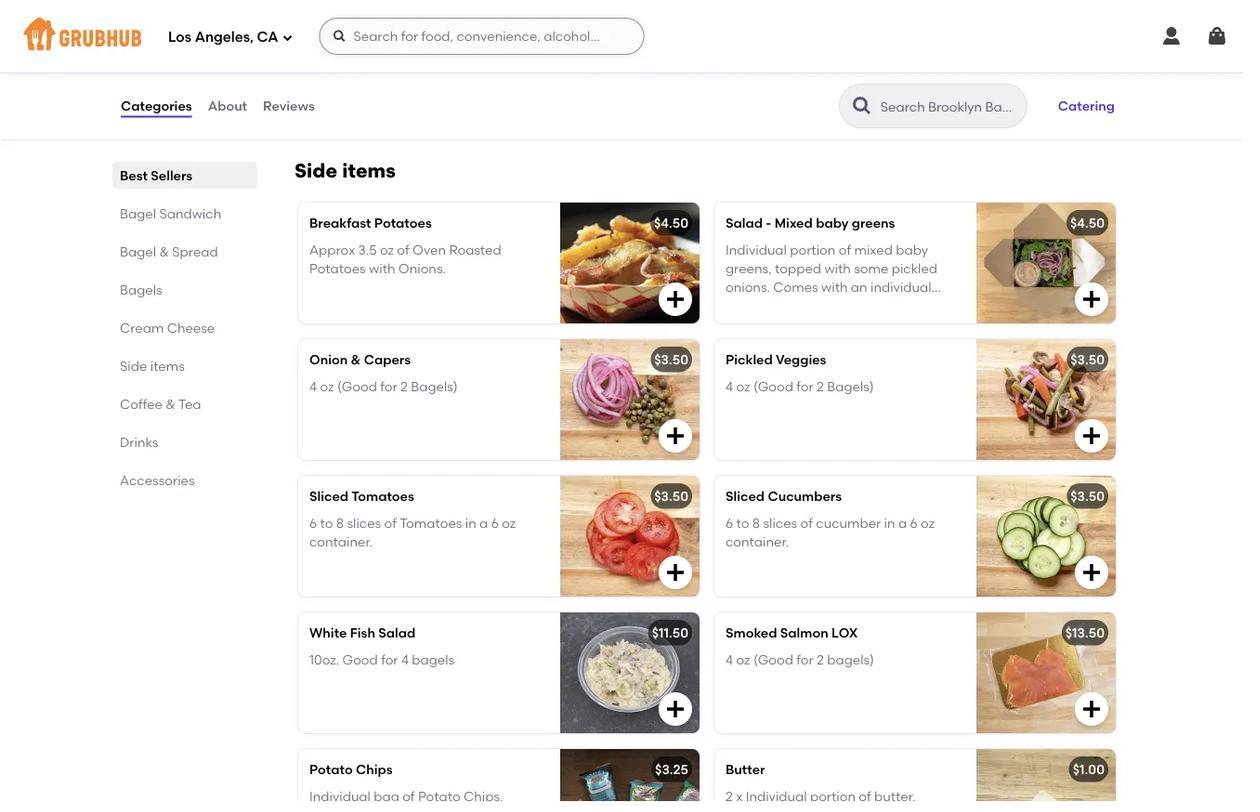Task type: locate. For each thing, give the bounding box(es) containing it.
svg image inside 'main navigation' navigation
[[332, 29, 347, 44]]

with for cream cheese with nutella
[[419, 57, 446, 73]]

0 vertical spatial salad
[[726, 215, 763, 231]]

a inside 6 to 8 slices of tomatoes in a 6 oz container.
[[480, 515, 488, 531]]

8 for tomatoes
[[336, 515, 344, 531]]

for down veggies
[[797, 378, 814, 394]]

chips
[[356, 762, 393, 778]]

baby right mixed
[[816, 215, 849, 231]]

soft cream cheese whipped to perfection mixed with nutella.
[[310, 38, 502, 73]]

for for onion & capers
[[381, 378, 398, 394]]

veggies
[[776, 352, 827, 368]]

bagels)
[[411, 378, 458, 394], [828, 378, 875, 394]]

potatoes up approx 3.5 oz of oven roasted potatoes with onions.
[[375, 215, 432, 231]]

2 down capers
[[401, 378, 408, 394]]

1 container. from the left
[[310, 534, 373, 550]]

Search for food, convenience, alcohol... search field
[[319, 18, 645, 55]]

coffee
[[120, 396, 163, 412]]

1 horizontal spatial items
[[342, 159, 396, 183]]

with up vinaigrette. on the right of the page
[[822, 279, 848, 295]]

svg image for 4 oz (good for 2 bagels)
[[1081, 698, 1104, 721]]

greens
[[852, 215, 896, 231]]

0 horizontal spatial sliced
[[310, 489, 349, 505]]

1 horizontal spatial slices
[[764, 515, 798, 531]]

0 horizontal spatial cream
[[120, 320, 164, 336]]

1 sliced from the left
[[310, 489, 349, 505]]

drinks tab
[[120, 432, 250, 452]]

sliced
[[310, 489, 349, 505], [726, 489, 765, 505]]

perfection
[[310, 57, 375, 73]]

tomatoes up 6 to 8 slices of tomatoes in a 6 oz container.
[[352, 489, 414, 505]]

spread
[[172, 244, 218, 259]]

4 oz (good for 2 bagels) down veggies
[[726, 378, 875, 394]]

0 horizontal spatial side items
[[120, 358, 185, 374]]

slices inside 6 to 8 slices of tomatoes in a 6 oz container.
[[347, 515, 381, 531]]

& for capers
[[351, 352, 361, 368]]

0 horizontal spatial $4.50
[[654, 215, 689, 231]]

8 inside 6 to 8 slices of tomatoes in a 6 oz container.
[[336, 515, 344, 531]]

0 horizontal spatial cheese
[[167, 320, 215, 336]]

& left "tea"
[[166, 396, 176, 412]]

1 vertical spatial &
[[351, 352, 361, 368]]

1 vertical spatial items
[[150, 358, 185, 374]]

1 a from the left
[[480, 515, 488, 531]]

4 down smoked
[[726, 652, 734, 668]]

4 down the onion
[[310, 378, 317, 394]]

svg image
[[1161, 25, 1183, 47], [1207, 25, 1229, 47], [282, 32, 293, 43], [1081, 288, 1104, 311], [665, 425, 687, 447], [1081, 425, 1104, 447], [1081, 562, 1104, 584]]

$4.50 for individual portion of mixed baby greens, topped with some pickled onions. comes with an individual portion of vinaigrette.
[[1071, 215, 1105, 231]]

1 vertical spatial tomatoes
[[400, 515, 462, 531]]

salad left - at the right top
[[726, 215, 763, 231]]

1 horizontal spatial side
[[295, 159, 338, 183]]

items down "cream cheese"
[[150, 358, 185, 374]]

ca
[[257, 29, 278, 46]]

to inside 6 to 8 slices of tomatoes in a 6 oz container.
[[320, 515, 333, 531]]

1 slices from the left
[[347, 515, 381, 531]]

butter image
[[977, 750, 1117, 802]]

white fish salad
[[310, 625, 416, 641]]

oz inside 6 to 8 slices of tomatoes in a 6 oz container.
[[502, 515, 516, 531]]

potatoes inside approx 3.5 oz of oven roasted potatoes with onions.
[[310, 261, 366, 276]]

$1.00
[[1074, 762, 1105, 778]]

sellers
[[151, 167, 193, 183]]

approx 3.5 oz of oven roasted potatoes with onions.
[[310, 242, 502, 276]]

to down the sliced tomatoes in the left of the page
[[320, 515, 333, 531]]

hummus image
[[977, 0, 1117, 120]]

with
[[408, 12, 435, 28], [419, 57, 446, 73], [369, 261, 396, 276], [825, 261, 851, 276], [822, 279, 848, 295]]

pickled
[[726, 352, 773, 368]]

of
[[397, 242, 410, 258], [839, 242, 852, 258], [775, 298, 787, 314], [384, 515, 397, 531], [801, 515, 813, 531]]

$3.50 for sliced tomatoes
[[655, 489, 689, 505]]

1 horizontal spatial 8
[[753, 515, 761, 531]]

of down the sliced tomatoes in the left of the page
[[384, 515, 397, 531]]

1 in from the left
[[466, 515, 477, 531]]

potato chips image
[[561, 750, 700, 802]]

1 horizontal spatial 4 oz (good for 2 bagels)
[[726, 378, 875, 394]]

with down 3.5
[[369, 261, 396, 276]]

1 vertical spatial side
[[120, 358, 147, 374]]

tomatoes
[[352, 489, 414, 505], [400, 515, 462, 531]]

a inside 6 to 8 slices of cucumber in a 6 oz container.
[[899, 515, 908, 531]]

0 horizontal spatial side
[[120, 358, 147, 374]]

side items up coffee & tea
[[120, 358, 185, 374]]

bagels) for pickled veggies
[[828, 378, 875, 394]]

1 4 oz (good for 2 bagels) from the left
[[310, 378, 458, 394]]

bagel
[[120, 205, 156, 221], [120, 244, 156, 259]]

2 bagel from the top
[[120, 244, 156, 259]]

& right the onion
[[351, 352, 361, 368]]

baby
[[816, 215, 849, 231], [896, 242, 929, 258]]

1 horizontal spatial cheese
[[357, 12, 405, 28]]

with for salad - mixed baby greens
[[825, 261, 851, 276]]

bagels tab
[[120, 280, 250, 299]]

salad
[[726, 215, 763, 231], [379, 625, 416, 641]]

2 down veggies
[[817, 378, 824, 394]]

& for tea
[[166, 396, 176, 412]]

in
[[466, 515, 477, 531], [885, 515, 896, 531]]

2 in from the left
[[885, 515, 896, 531]]

svg image up $11.50
[[665, 562, 687, 584]]

side items up breakfast
[[295, 159, 396, 183]]

to for sliced cucumbers
[[737, 515, 750, 531]]

container.
[[310, 534, 373, 550], [726, 534, 790, 550]]

sliced up 6 to 8 slices of tomatoes in a 6 oz container.
[[310, 489, 349, 505]]

(good down pickled veggies
[[754, 378, 794, 394]]

1 horizontal spatial baby
[[896, 242, 929, 258]]

cheese inside tab
[[167, 320, 215, 336]]

in inside 6 to 8 slices of cucumber in a 6 oz container.
[[885, 515, 896, 531]]

individual
[[871, 279, 932, 295]]

potatoes down approx
[[310, 261, 366, 276]]

0 horizontal spatial slices
[[347, 515, 381, 531]]

oven
[[413, 242, 446, 258]]

svg image up $3.25
[[665, 698, 687, 721]]

0 horizontal spatial salad
[[379, 625, 416, 641]]

of down cucumbers
[[801, 515, 813, 531]]

0 horizontal spatial to
[[320, 515, 333, 531]]

4 left bagels
[[402, 652, 409, 668]]

fish
[[350, 625, 375, 641]]

oz inside approx 3.5 oz of oven roasted potatoes with onions.
[[380, 242, 394, 258]]

best sellers tab
[[120, 165, 250, 185]]

0 vertical spatial baby
[[816, 215, 849, 231]]

container. down the sliced tomatoes in the left of the page
[[310, 534, 373, 550]]

2 left bagels)
[[817, 652, 824, 668]]

mixed up the some
[[855, 242, 893, 258]]

a
[[480, 515, 488, 531], [899, 515, 908, 531]]

0 horizontal spatial mixed
[[378, 57, 416, 73]]

with inside approx 3.5 oz of oven roasted potatoes with onions.
[[369, 261, 396, 276]]

1 horizontal spatial sliced
[[726, 489, 765, 505]]

for
[[381, 378, 398, 394], [797, 378, 814, 394], [381, 652, 398, 668], [797, 652, 814, 668]]

in for cucumber
[[885, 515, 896, 531]]

0 horizontal spatial container.
[[310, 534, 373, 550]]

1 bagel from the top
[[120, 205, 156, 221]]

pickled veggies image
[[977, 340, 1117, 460]]

-
[[766, 215, 772, 231]]

4 oz (good for 2 bagels)
[[310, 378, 458, 394], [726, 378, 875, 394]]

container. down sliced cucumbers at the bottom right of the page
[[726, 534, 790, 550]]

1 vertical spatial cheese
[[167, 320, 215, 336]]

1 horizontal spatial in
[[885, 515, 896, 531]]

10oz.
[[310, 652, 340, 668]]

of inside 6 to 8 slices of tomatoes in a 6 oz container.
[[384, 515, 397, 531]]

2 8 from the left
[[753, 515, 761, 531]]

2 4 oz (good for 2 bagels) from the left
[[726, 378, 875, 394]]

1 vertical spatial potatoes
[[310, 261, 366, 276]]

tomatoes inside 6 to 8 slices of tomatoes in a 6 oz container.
[[400, 515, 462, 531]]

1 bagels) from the left
[[411, 378, 458, 394]]

2 sliced from the left
[[726, 489, 765, 505]]

container. inside 6 to 8 slices of tomatoes in a 6 oz container.
[[310, 534, 373, 550]]

1 horizontal spatial bagels)
[[828, 378, 875, 394]]

0 vertical spatial mixed
[[378, 57, 416, 73]]

0 vertical spatial cheese
[[357, 12, 405, 28]]

cream for cream cheese with nutella
[[310, 12, 354, 28]]

(good for &
[[337, 378, 377, 394]]

slices down sliced cucumbers at the bottom right of the page
[[764, 515, 798, 531]]

with inside soft cream cheese whipped to perfection mixed with nutella.
[[419, 57, 446, 73]]

0 horizontal spatial 8
[[336, 515, 344, 531]]

& inside the bagel & spread tab
[[159, 244, 169, 259]]

cheese up side items tab
[[167, 320, 215, 336]]

side items inside tab
[[120, 358, 185, 374]]

cream cheese with nutella image
[[561, 0, 700, 120]]

1 horizontal spatial container.
[[726, 534, 790, 550]]

0 vertical spatial items
[[342, 159, 396, 183]]

to for sliced tomatoes
[[320, 515, 333, 531]]

white fish salad image
[[561, 613, 700, 734]]

4 oz (good for 2 bagels) down capers
[[310, 378, 458, 394]]

1 vertical spatial baby
[[896, 242, 929, 258]]

0 horizontal spatial bagels)
[[411, 378, 458, 394]]

portion up 'topped'
[[790, 242, 836, 258]]

oz
[[380, 242, 394, 258], [320, 378, 334, 394], [737, 378, 751, 394], [502, 515, 516, 531], [921, 515, 935, 531], [737, 652, 751, 668]]

bagel down best
[[120, 205, 156, 221]]

svg image left onions.
[[665, 288, 687, 311]]

side
[[295, 159, 338, 183], [120, 358, 147, 374]]

(good down onion & capers
[[337, 378, 377, 394]]

(good down smoked salmon lox
[[754, 652, 794, 668]]

baby up pickled on the right top of the page
[[896, 242, 929, 258]]

butter
[[726, 762, 766, 778]]

0 vertical spatial &
[[159, 244, 169, 259]]

& left spread on the top of page
[[159, 244, 169, 259]]

individual
[[726, 242, 787, 258]]

to up nutella.
[[489, 38, 502, 54]]

svg image up $1.00
[[1081, 698, 1104, 721]]

2 slices from the left
[[764, 515, 798, 531]]

catering
[[1059, 98, 1116, 114]]

2 container. from the left
[[726, 534, 790, 550]]

2
[[401, 378, 408, 394], [817, 378, 824, 394], [817, 652, 824, 668]]

to down sliced cucumbers at the bottom right of the page
[[737, 515, 750, 531]]

cream up soft
[[310, 12, 354, 28]]

coffee & tea
[[120, 396, 201, 412]]

4 for pickled
[[726, 378, 734, 394]]

to inside 6 to 8 slices of cucumber in a 6 oz container.
[[737, 515, 750, 531]]

cream down bagels
[[120, 320, 164, 336]]

sandwich
[[159, 205, 221, 221]]

4
[[310, 378, 317, 394], [726, 378, 734, 394], [402, 652, 409, 668], [726, 652, 734, 668]]

3 6 from the left
[[726, 515, 734, 531]]

of up an
[[839, 242, 852, 258]]

portion down onions.
[[726, 298, 772, 314]]

0 vertical spatial bagel
[[120, 205, 156, 221]]

sliced cucumbers image
[[977, 476, 1117, 597]]

8 down the sliced tomatoes in the left of the page
[[336, 515, 344, 531]]

0 horizontal spatial items
[[150, 358, 185, 374]]

1 horizontal spatial cream
[[310, 12, 354, 28]]

slices inside 6 to 8 slices of cucumber in a 6 oz container.
[[764, 515, 798, 531]]

1 vertical spatial portion
[[726, 298, 772, 314]]

2 for pickled veggies
[[817, 378, 824, 394]]

cream cheese with nutella
[[310, 12, 485, 28]]

slices down the sliced tomatoes in the left of the page
[[347, 515, 381, 531]]

in inside 6 to 8 slices of tomatoes in a 6 oz container.
[[466, 515, 477, 531]]

1 horizontal spatial potatoes
[[375, 215, 432, 231]]

cheese up cream
[[357, 12, 405, 28]]

for for pickled veggies
[[797, 378, 814, 394]]

1 6 from the left
[[310, 515, 317, 531]]

0 horizontal spatial a
[[480, 515, 488, 531]]

side up coffee
[[120, 358, 147, 374]]

2 $4.50 from the left
[[1071, 215, 1105, 231]]

some
[[855, 261, 889, 276]]

svg image for 6 to 8 slices of tomatoes in a 6 oz container.
[[665, 562, 687, 584]]

1 $4.50 from the left
[[654, 215, 689, 231]]

1 horizontal spatial portion
[[790, 242, 836, 258]]

pickled veggies
[[726, 352, 827, 368]]

0 vertical spatial potatoes
[[375, 215, 432, 231]]

6
[[310, 515, 317, 531], [491, 515, 499, 531], [726, 515, 734, 531], [911, 515, 918, 531]]

nutella
[[438, 12, 485, 28]]

1 horizontal spatial $4.50
[[1071, 215, 1105, 231]]

sliced for sliced cucumbers
[[726, 489, 765, 505]]

$13.50
[[1066, 625, 1105, 641]]

for down capers
[[381, 378, 398, 394]]

1 horizontal spatial side items
[[295, 159, 396, 183]]

svg image
[[332, 29, 347, 44], [665, 288, 687, 311], [665, 562, 687, 584], [665, 698, 687, 721], [1081, 698, 1104, 721]]

breakfast potatoes image
[[561, 203, 700, 324]]

side items
[[295, 159, 396, 183], [120, 358, 185, 374]]

side up breakfast
[[295, 159, 338, 183]]

potatoes
[[375, 215, 432, 231], [310, 261, 366, 276]]

$3.25
[[656, 762, 689, 778]]

2 a from the left
[[899, 515, 908, 531]]

$4.50 for approx 3.5 oz of oven roasted potatoes with onions.
[[654, 215, 689, 231]]

nutella.
[[449, 57, 498, 73]]

1 vertical spatial bagel
[[120, 244, 156, 259]]

a for cucumber
[[899, 515, 908, 531]]

cream cheese tab
[[120, 318, 250, 337]]

1 8 from the left
[[336, 515, 344, 531]]

cheese
[[357, 12, 405, 28], [167, 320, 215, 336]]

sliced left cucumbers
[[726, 489, 765, 505]]

0 horizontal spatial 4 oz (good for 2 bagels)
[[310, 378, 458, 394]]

0 horizontal spatial potatoes
[[310, 261, 366, 276]]

8 down sliced cucumbers at the bottom right of the page
[[753, 515, 761, 531]]

salmon
[[781, 625, 829, 641]]

8
[[336, 515, 344, 531], [753, 515, 761, 531]]

0 horizontal spatial in
[[466, 515, 477, 531]]

0 vertical spatial cream
[[310, 12, 354, 28]]

categories
[[121, 98, 192, 114]]

& inside the coffee & tea tab
[[166, 396, 176, 412]]

2 bagels) from the left
[[828, 378, 875, 394]]

individual portion of mixed baby greens, topped with some pickled onions. comes with an individual portion of vinaigrette.
[[726, 242, 938, 314]]

2 vertical spatial &
[[166, 396, 176, 412]]

1 vertical spatial cream
[[120, 320, 164, 336]]

0 vertical spatial side items
[[295, 159, 396, 183]]

1 horizontal spatial a
[[899, 515, 908, 531]]

(good for salmon
[[754, 652, 794, 668]]

topped
[[775, 261, 822, 276]]

&
[[159, 244, 169, 259], [351, 352, 361, 368], [166, 396, 176, 412]]

for down salmon
[[797, 652, 814, 668]]

mixed inside individual portion of mixed baby greens, topped with some pickled onions. comes with an individual portion of vinaigrette.
[[855, 242, 893, 258]]

oz inside 6 to 8 slices of cucumber in a 6 oz container.
[[921, 515, 935, 531]]

of left oven in the left of the page
[[397, 242, 410, 258]]

(good
[[337, 378, 377, 394], [754, 378, 794, 394], [754, 652, 794, 668]]

2 for smoked salmon lox
[[817, 652, 824, 668]]

2 horizontal spatial to
[[737, 515, 750, 531]]

cucumber
[[817, 515, 882, 531]]

4 down pickled
[[726, 378, 734, 394]]

svg image up perfection
[[332, 29, 347, 44]]

with down the whipped
[[419, 57, 446, 73]]

1 vertical spatial mixed
[[855, 242, 893, 258]]

1 vertical spatial side items
[[120, 358, 185, 374]]

potato chips
[[310, 762, 393, 778]]

cream inside cream cheese tab
[[120, 320, 164, 336]]

salad up 10oz. good for 4 bagels
[[379, 625, 416, 641]]

slices
[[347, 515, 381, 531], [764, 515, 798, 531]]

bagels) for onion & capers
[[411, 378, 458, 394]]

8 inside 6 to 8 slices of cucumber in a 6 oz container.
[[753, 515, 761, 531]]

tomatoes down the sliced tomatoes in the left of the page
[[400, 515, 462, 531]]

bagel up bagels
[[120, 244, 156, 259]]

cream for cream cheese
[[120, 320, 164, 336]]

mixed down the cheese
[[378, 57, 416, 73]]

1 horizontal spatial mixed
[[855, 242, 893, 258]]

with left the some
[[825, 261, 851, 276]]

smoked salmon lox image
[[977, 613, 1117, 734]]

items up breakfast potatoes
[[342, 159, 396, 183]]

roasted
[[449, 242, 502, 258]]

container. inside 6 to 8 slices of cucumber in a 6 oz container.
[[726, 534, 790, 550]]

0 vertical spatial portion
[[790, 242, 836, 258]]

items
[[342, 159, 396, 183], [150, 358, 185, 374]]

accessories
[[120, 472, 195, 488]]

1 horizontal spatial to
[[489, 38, 502, 54]]

mixed
[[378, 57, 416, 73], [855, 242, 893, 258]]

8 for cucumbers
[[753, 515, 761, 531]]



Task type: vqa. For each thing, say whether or not it's contained in the screenshot.
• associated with Roma's
no



Task type: describe. For each thing, give the bounding box(es) containing it.
6 to 8 slices of cucumber in a 6 oz container.
[[726, 515, 935, 550]]

2 6 from the left
[[491, 515, 499, 531]]

0 vertical spatial tomatoes
[[352, 489, 414, 505]]

capers
[[364, 352, 411, 368]]

an
[[851, 279, 868, 295]]

$11.50
[[652, 625, 689, 641]]

bagels)
[[828, 652, 875, 668]]

0 vertical spatial side
[[295, 159, 338, 183]]

reviews button
[[262, 73, 316, 139]]

bagel sandwich
[[120, 205, 221, 221]]

$3.50 for onion & capers
[[655, 352, 689, 368]]

side inside side items tab
[[120, 358, 147, 374]]

comes
[[774, 279, 819, 295]]

breakfast potatoes
[[310, 215, 432, 231]]

smoked
[[726, 625, 778, 641]]

for right good in the bottom left of the page
[[381, 652, 398, 668]]

bagel & spread
[[120, 244, 218, 259]]

4 for smoked
[[726, 652, 734, 668]]

slices for tomatoes
[[347, 515, 381, 531]]

4 for onion
[[310, 378, 317, 394]]

$3.50 for sliced cucumbers
[[1071, 489, 1105, 505]]

mixed
[[775, 215, 813, 231]]

bagel sandwich tab
[[120, 204, 250, 223]]

accessories tab
[[120, 470, 250, 490]]

pickled
[[892, 261, 938, 276]]

to inside soft cream cheese whipped to perfection mixed with nutella.
[[489, 38, 502, 54]]

white
[[310, 625, 347, 641]]

salad - mixed baby greens image
[[977, 203, 1117, 324]]

tea
[[179, 396, 201, 412]]

items inside side items tab
[[150, 358, 185, 374]]

greens,
[[726, 261, 772, 276]]

baby inside individual portion of mixed baby greens, topped with some pickled onions. comes with an individual portion of vinaigrette.
[[896, 242, 929, 258]]

for for smoked salmon lox
[[797, 652, 814, 668]]

bagel & spread tab
[[120, 242, 250, 261]]

angeles,
[[195, 29, 254, 46]]

potato
[[310, 762, 353, 778]]

2 for onion & capers
[[401, 378, 408, 394]]

about button
[[207, 73, 248, 139]]

1 vertical spatial salad
[[379, 625, 416, 641]]

10oz. good for 4 bagels
[[310, 652, 455, 668]]

4 oz (good for 2 bagels) for &
[[310, 378, 458, 394]]

1 horizontal spatial salad
[[726, 215, 763, 231]]

cheese
[[382, 38, 428, 54]]

sliced tomatoes image
[[561, 476, 700, 597]]

with for breakfast potatoes
[[369, 261, 396, 276]]

container. for 6 to 8 slices of cucumber in a 6 oz container.
[[726, 534, 790, 550]]

onion
[[310, 352, 348, 368]]

bagels
[[120, 282, 162, 297]]

best
[[120, 167, 148, 183]]

svg image for 10oz. good for 4 bagels
[[665, 698, 687, 721]]

vinaigrette.
[[790, 298, 862, 314]]

cream
[[338, 38, 379, 54]]

$3.50 for pickled veggies
[[1071, 352, 1105, 368]]

onions.
[[399, 261, 446, 276]]

6 to 8 slices of tomatoes in a 6 oz container.
[[310, 515, 516, 550]]

in for tomatoes
[[466, 515, 477, 531]]

salad - mixed baby greens
[[726, 215, 896, 231]]

& for spread
[[159, 244, 169, 259]]

onion & capers
[[310, 352, 411, 368]]

sliced cucumbers
[[726, 489, 842, 505]]

mixed inside soft cream cheese whipped to perfection mixed with nutella.
[[378, 57, 416, 73]]

0 horizontal spatial baby
[[816, 215, 849, 231]]

breakfast
[[310, 215, 371, 231]]

best sellers
[[120, 167, 193, 183]]

of inside approx 3.5 oz of oven roasted potatoes with onions.
[[397, 242, 410, 258]]

with up the cheese
[[408, 12, 435, 28]]

search icon image
[[851, 95, 874, 117]]

bagel for bagel & spread
[[120, 244, 156, 259]]

side items tab
[[120, 356, 250, 376]]

Search Brooklyn Bagel Bakery search field
[[879, 98, 1022, 115]]

whipped
[[431, 38, 486, 54]]

drinks
[[120, 434, 158, 450]]

los angeles, ca
[[168, 29, 278, 46]]

onions.
[[726, 279, 771, 295]]

categories button
[[120, 73, 193, 139]]

cucumbers
[[768, 489, 842, 505]]

los
[[168, 29, 192, 46]]

onion & capers image
[[561, 340, 700, 460]]

cheese for cream cheese
[[167, 320, 215, 336]]

of inside 6 to 8 slices of cucumber in a 6 oz container.
[[801, 515, 813, 531]]

cream cheese
[[120, 320, 215, 336]]

4 oz (good for 2 bagels)
[[726, 652, 875, 668]]

3.5
[[358, 242, 377, 258]]

4 oz (good for 2 bagels) for veggies
[[726, 378, 875, 394]]

catering button
[[1050, 86, 1124, 126]]

reviews
[[263, 98, 315, 114]]

bagel for bagel sandwich
[[120, 205, 156, 221]]

slices for cucumbers
[[764, 515, 798, 531]]

svg image for approx 3.5 oz of oven roasted potatoes with onions.
[[665, 288, 687, 311]]

sliced tomatoes
[[310, 489, 414, 505]]

of down the comes
[[775, 298, 787, 314]]

0 horizontal spatial portion
[[726, 298, 772, 314]]

4 6 from the left
[[911, 515, 918, 531]]

sliced for sliced tomatoes
[[310, 489, 349, 505]]

approx
[[310, 242, 355, 258]]

a for tomatoes
[[480, 515, 488, 531]]

good
[[343, 652, 378, 668]]

(good for veggies
[[754, 378, 794, 394]]

soft
[[310, 38, 335, 54]]

container. for 6 to 8 slices of tomatoes in a 6 oz container.
[[310, 534, 373, 550]]

cheese for cream cheese with nutella
[[357, 12, 405, 28]]

about
[[208, 98, 247, 114]]

lox
[[832, 625, 859, 641]]

smoked salmon lox
[[726, 625, 859, 641]]

coffee & tea tab
[[120, 394, 250, 414]]

main navigation navigation
[[0, 0, 1244, 73]]

bagels
[[412, 652, 455, 668]]



